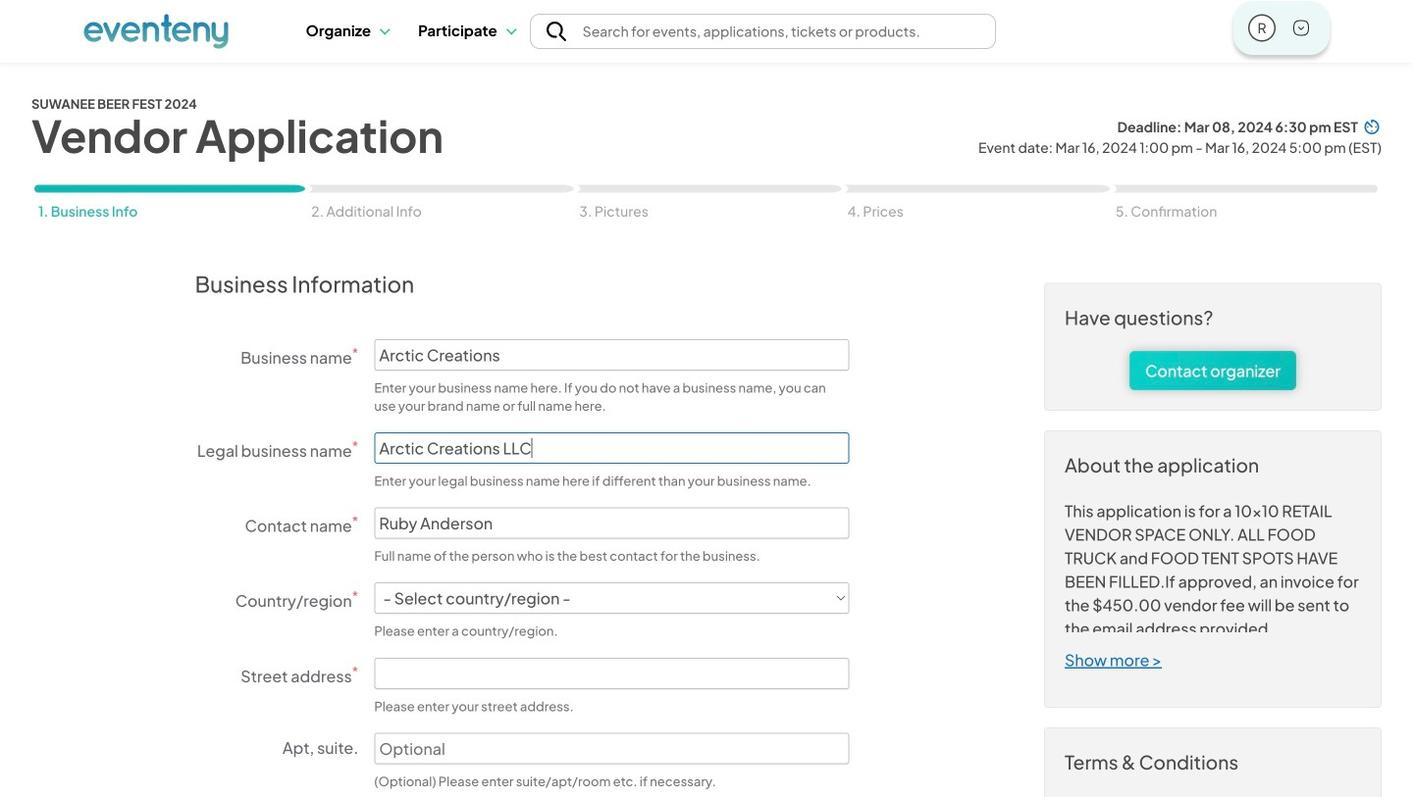 Task type: describe. For each thing, give the bounding box(es) containing it.
main element
[[83, 0, 1330, 62]]

ruby element
[[1250, 16, 1274, 40]]



Task type: vqa. For each thing, say whether or not it's contained in the screenshot.
TARA ELEMENT
no



Task type: locate. For each thing, give the bounding box(es) containing it.
None text field
[[374, 339, 849, 371], [374, 433, 849, 464], [374, 658, 849, 690], [374, 339, 849, 371], [374, 433, 849, 464], [374, 658, 849, 690]]

Optional text field
[[374, 733, 849, 765]]

eventeny logo image
[[83, 13, 229, 50]]

search image
[[546, 22, 566, 41]]

None text field
[[374, 508, 849, 539]]



